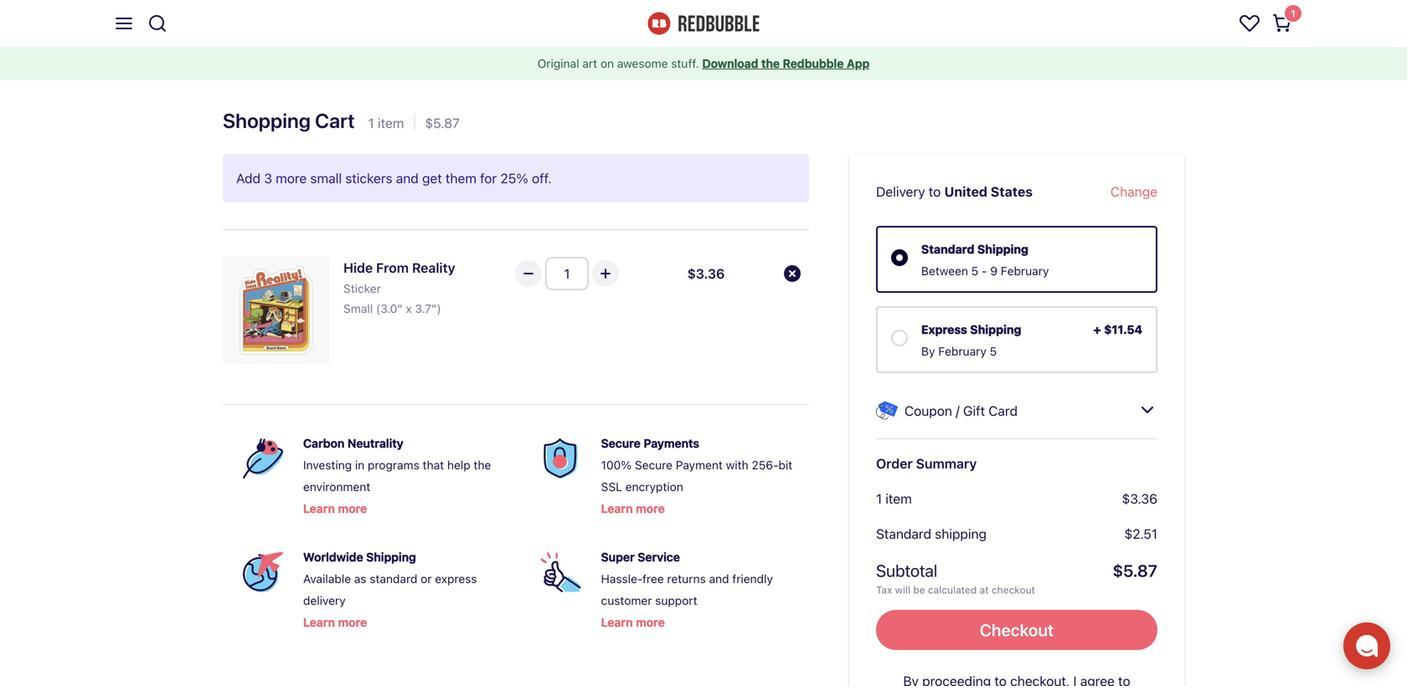 Task type: locate. For each thing, give the bounding box(es) containing it.
1 vertical spatial 1
[[876, 491, 882, 507]]

on
[[600, 57, 614, 70]]

1 vertical spatial february
[[938, 345, 987, 358]]

shipping
[[977, 242, 1029, 256], [970, 323, 1021, 337], [366, 551, 416, 565]]

add
[[236, 170, 261, 186]]

reality
[[412, 260, 455, 276]]

$5.87 down $2.51
[[1113, 561, 1157, 581]]

item
[[378, 115, 404, 131], [886, 491, 912, 507]]

/
[[956, 403, 960, 419]]

secure up "100%"
[[601, 437, 641, 451]]

learn
[[303, 502, 335, 516], [601, 502, 633, 516], [303, 616, 335, 630], [601, 616, 633, 630]]

1 vertical spatial shipping
[[970, 323, 1021, 337]]

$3.36
[[687, 266, 725, 282], [1122, 491, 1157, 507]]

and inside super service hassle-free returns and friendly customer support learn more
[[709, 572, 729, 586]]

the right help
[[474, 459, 491, 472]]

1 horizontal spatial 1
[[876, 491, 882, 507]]

bit
[[778, 459, 792, 472]]

1 horizontal spatial $3.36
[[1122, 491, 1157, 507]]

1 vertical spatial 5
[[990, 345, 997, 358]]

add 3 more small stickers and get them for 25% off. link
[[236, 168, 796, 189]]

item down the order in the right bottom of the page
[[886, 491, 912, 507]]

1 vertical spatial item
[[886, 491, 912, 507]]

get
[[422, 170, 442, 186]]

0 vertical spatial $5.87
[[425, 115, 460, 131]]

learn more link down customer
[[601, 613, 665, 633]]

0 horizontal spatial $3.36
[[687, 266, 725, 282]]

super
[[601, 551, 635, 565]]

learn more link inside "worldwide shipping" element
[[303, 613, 367, 633]]

shipping right express
[[970, 323, 1021, 337]]

checkout
[[992, 585, 1035, 596]]

secure payments 100% secure payment with 256-bit ssl encryption learn more
[[601, 437, 792, 516]]

original art on awesome stuff. download the redbubble app
[[537, 57, 870, 70]]

more
[[276, 170, 307, 186], [338, 502, 367, 516], [636, 502, 665, 516], [338, 616, 367, 630], [636, 616, 665, 630]]

carbon neutrality image
[[243, 439, 283, 479]]

standard
[[370, 572, 417, 586]]

standard inside standard shipping between 5 - 9 february
[[921, 242, 974, 256]]

more inside secure payments 100% secure payment with 256-bit ssl encryption learn more
[[636, 502, 665, 516]]

1 vertical spatial secure
[[635, 459, 673, 472]]

payments
[[644, 437, 699, 451]]

1 horizontal spatial $5.87
[[1113, 561, 1157, 581]]

them
[[446, 170, 477, 186]]

change
[[1111, 184, 1157, 200]]

learn down environment
[[303, 502, 335, 516]]

in
[[355, 459, 365, 472]]

download the redbubble app link
[[702, 57, 870, 70]]

february
[[1001, 264, 1049, 278], [938, 345, 987, 358]]

coupon / gift card button
[[876, 400, 1157, 422]]

shipping up standard
[[366, 551, 416, 565]]

1 vertical spatial the
[[474, 459, 491, 472]]

+ $11.54
[[1093, 323, 1142, 337]]

0 horizontal spatial $5.87
[[425, 115, 460, 131]]

1 vertical spatial $3.36
[[1122, 491, 1157, 507]]

shipping inside express shipping by february 5
[[970, 323, 1021, 337]]

order
[[876, 456, 913, 472]]

-
[[982, 264, 987, 278]]

learn down customer
[[601, 616, 633, 630]]

learn inside worldwide shipping available as standard or express delivery learn more
[[303, 616, 335, 630]]

to
[[929, 184, 941, 200]]

the right download
[[761, 57, 780, 70]]

0 vertical spatial 1
[[368, 115, 374, 131]]

None radio
[[891, 249, 908, 266]]

0 vertical spatial standard
[[921, 242, 974, 256]]

more down customer
[[636, 616, 665, 630]]

0 vertical spatial the
[[761, 57, 780, 70]]

standard up subtotal
[[876, 526, 931, 542]]

1 horizontal spatial 1 item
[[876, 491, 912, 507]]

redbubble logo image
[[648, 12, 759, 35]]

1 vertical spatial standard
[[876, 526, 931, 542]]

5 left -
[[971, 264, 978, 278]]

0 vertical spatial 5
[[971, 264, 978, 278]]

payment
[[676, 459, 723, 472]]

learn inside secure payments 100% secure payment with 256-bit ssl encryption learn more
[[601, 502, 633, 516]]

carbon neutrality element
[[236, 432, 507, 519]]

more down environment
[[338, 502, 367, 516]]

standard for standard shipping between 5 - 9 february
[[921, 242, 974, 256]]

stuff.
[[671, 57, 699, 70]]

1 item right "cart"
[[368, 115, 404, 131]]

hide
[[343, 260, 373, 276]]

small
[[310, 170, 342, 186]]

1 horizontal spatial item
[[886, 491, 912, 507]]

small
[[343, 302, 373, 316]]

encryption
[[625, 480, 683, 494]]

worldwide shipping element
[[236, 546, 507, 633]]

learn more link down environment
[[303, 499, 367, 519]]

download
[[702, 57, 758, 70]]

shipping inside worldwide shipping available as standard or express delivery learn more
[[366, 551, 416, 565]]

+
[[1093, 323, 1101, 337]]

states
[[991, 184, 1033, 200]]

standard up between
[[921, 242, 974, 256]]

none radio inside order summary element
[[891, 249, 908, 266]]

0 horizontal spatial 5
[[971, 264, 978, 278]]

learn more link for environment
[[303, 499, 367, 519]]

item up add 3 more small stickers and get them for 25% off.
[[378, 115, 404, 131]]

february inside standard shipping between 5 - 9 february
[[1001, 264, 1049, 278]]

learn more link inside the carbon neutrality element
[[303, 499, 367, 519]]

1
[[368, 115, 374, 131], [876, 491, 882, 507]]

and left get
[[396, 170, 419, 186]]

0 horizontal spatial 1 item
[[368, 115, 404, 131]]

1 horizontal spatial and
[[709, 572, 729, 586]]

shopping
[[223, 109, 311, 132]]

february inside express shipping by february 5
[[938, 345, 987, 358]]

coupon / gift card
[[905, 403, 1018, 419]]

shipping up 9
[[977, 242, 1029, 256]]

standard
[[921, 242, 974, 256], [876, 526, 931, 542]]

more down the 'encryption'
[[636, 502, 665, 516]]

express shipping by february 5
[[921, 323, 1021, 358]]

1 horizontal spatial the
[[761, 57, 780, 70]]

5 up card
[[990, 345, 997, 358]]

learn more link inside secure payments element
[[601, 499, 665, 519]]

1 vertical spatial and
[[709, 572, 729, 586]]

secure up the 'encryption'
[[635, 459, 673, 472]]

add 3 more small stickers and get them for 25% off.
[[236, 170, 552, 186]]

worldwide shipping image
[[243, 553, 283, 593]]

0 vertical spatial february
[[1001, 264, 1049, 278]]

1 vertical spatial 1 item
[[876, 491, 912, 507]]

2 vertical spatial shipping
[[366, 551, 416, 565]]

learn more link down "delivery"
[[303, 613, 367, 633]]

card
[[989, 403, 1018, 419]]

cost summary element
[[876, 488, 1157, 597]]

0 vertical spatial $3.36
[[687, 266, 725, 282]]

more down "delivery"
[[338, 616, 367, 630]]

summary
[[916, 456, 977, 472]]

learn more link down ssl
[[601, 499, 665, 519]]

$5.87 up get
[[425, 115, 460, 131]]

$5.87
[[425, 115, 460, 131], [1113, 561, 1157, 581]]

5
[[971, 264, 978, 278], [990, 345, 997, 358]]

0 vertical spatial shipping
[[977, 242, 1029, 256]]

0 horizontal spatial the
[[474, 459, 491, 472]]

$5.87 inside cost summary element
[[1113, 561, 1157, 581]]

shipping inside standard shipping between 5 - 9 february
[[977, 242, 1029, 256]]

returns
[[667, 572, 706, 586]]

0 horizontal spatial item
[[378, 115, 404, 131]]

change button
[[1111, 181, 1157, 203]]

more inside worldwide shipping available as standard or express delivery learn more
[[338, 616, 367, 630]]

and
[[396, 170, 419, 186], [709, 572, 729, 586]]

learn down "delivery"
[[303, 616, 335, 630]]

shipping for -
[[977, 242, 1029, 256]]

learn more link for ssl
[[601, 499, 665, 519]]

None radio
[[891, 329, 908, 346]]

secure payments element
[[534, 432, 796, 519]]

learn more link inside super service element
[[601, 613, 665, 633]]

available
[[303, 572, 351, 586]]

coupon
[[905, 403, 952, 419]]

1 item down the order in the right bottom of the page
[[876, 491, 912, 507]]

learn down ssl
[[601, 502, 633, 516]]

1 vertical spatial $5.87
[[1113, 561, 1157, 581]]

(3.0"
[[376, 302, 403, 316]]

standard inside cost summary element
[[876, 526, 931, 542]]

standard for standard shipping
[[876, 526, 931, 542]]

february down express
[[938, 345, 987, 358]]

0 horizontal spatial and
[[396, 170, 419, 186]]

between
[[921, 264, 968, 278]]

friendly
[[732, 572, 773, 586]]

0 horizontal spatial february
[[938, 345, 987, 358]]

user agreement element
[[876, 671, 1157, 687]]

1 right "cart"
[[368, 115, 374, 131]]

tax
[[876, 585, 892, 596]]

neutrality
[[348, 437, 403, 451]]

express
[[921, 323, 967, 337]]

for
[[480, 170, 497, 186]]

0 vertical spatial and
[[396, 170, 419, 186]]

february right 9
[[1001, 264, 1049, 278]]

Quantity number field
[[545, 257, 589, 291]]

and right returns
[[709, 572, 729, 586]]

1 down the order in the right bottom of the page
[[876, 491, 882, 507]]

learn more link for support
[[601, 613, 665, 633]]

1 horizontal spatial 5
[[990, 345, 997, 358]]

1 horizontal spatial february
[[1001, 264, 1049, 278]]



Task type: vqa. For each thing, say whether or not it's contained in the screenshot.


Task type: describe. For each thing, give the bounding box(es) containing it.
environment
[[303, 480, 370, 494]]

awesome
[[617, 57, 668, 70]]

super service hassle-free returns and friendly customer support learn more
[[601, 551, 773, 630]]

and for stickers
[[396, 170, 419, 186]]

100%
[[601, 459, 632, 472]]

the inside carbon neutrality investing in programs that help the environment learn more
[[474, 459, 491, 472]]

0 vertical spatial secure
[[601, 437, 641, 451]]

standard shipping between 5 - 9 february
[[921, 242, 1049, 278]]

order summary
[[876, 456, 977, 472]]

super service image
[[541, 553, 581, 593]]

programs
[[368, 459, 419, 472]]

worldwide shipping available as standard or express delivery learn more
[[303, 551, 477, 630]]

that
[[423, 459, 444, 472]]

off.
[[532, 170, 552, 186]]

shipping
[[935, 526, 987, 542]]

cart
[[315, 109, 355, 132]]

from
[[376, 260, 409, 276]]

shopping cart
[[223, 109, 355, 132]]

shipping for 5
[[970, 323, 1021, 337]]

256-
[[752, 459, 778, 472]]

more inside carbon neutrality investing in programs that help the environment learn more
[[338, 502, 367, 516]]

original
[[537, 57, 579, 70]]

calculated
[[928, 585, 977, 596]]

9
[[990, 264, 998, 278]]

subtotal tax will be calculated at checkout
[[876, 561, 1035, 596]]

carbon
[[303, 437, 345, 451]]

customer
[[601, 594, 652, 608]]

item inside cost summary element
[[886, 491, 912, 507]]

and for returns
[[709, 572, 729, 586]]

3.7")
[[415, 302, 441, 316]]

more inside super service hassle-free returns and friendly customer support learn more
[[636, 616, 665, 630]]

as
[[354, 572, 366, 586]]

be
[[913, 585, 925, 596]]

or
[[421, 572, 432, 586]]

united
[[944, 184, 987, 200]]

open chat image
[[1355, 635, 1379, 658]]

support
[[655, 594, 697, 608]]

learn inside carbon neutrality investing in programs that help the environment learn more
[[303, 502, 335, 516]]

trust signals element
[[223, 419, 809, 647]]

worldwide
[[303, 551, 363, 565]]

5 inside standard shipping between 5 - 9 february
[[971, 264, 978, 278]]

will
[[895, 585, 910, 596]]

hassle-
[[601, 572, 642, 586]]

subtotal
[[876, 561, 937, 581]]

with
[[726, 459, 749, 472]]

$3.36 inside cost summary element
[[1122, 491, 1157, 507]]

standard shipping
[[876, 526, 987, 542]]

3
[[264, 170, 272, 186]]

none radio inside order summary element
[[891, 329, 908, 346]]

0 vertical spatial item
[[378, 115, 404, 131]]

learn inside super service hassle-free returns and friendly customer support learn more
[[601, 616, 633, 630]]

carbon neutrality investing in programs that help the environment learn more
[[303, 437, 491, 516]]

gift
[[963, 403, 985, 419]]

hide from reality sticker small (3.0" x 3.7")
[[343, 260, 455, 316]]

x
[[406, 302, 412, 316]]

stickers
[[345, 170, 392, 186]]

hide from reality image
[[223, 257, 330, 364]]

app
[[847, 57, 870, 70]]

1 inside cost summary element
[[876, 491, 882, 507]]

redbubble
[[783, 57, 844, 70]]

delivery to united states
[[876, 184, 1033, 200]]

order summary element
[[849, 154, 1184, 687]]

help
[[447, 459, 470, 472]]

learn more link for learn
[[303, 613, 367, 633]]

$11.54
[[1104, 323, 1142, 337]]

service
[[638, 551, 680, 565]]

investing
[[303, 459, 352, 472]]

0 vertical spatial 1 item
[[368, 115, 404, 131]]

by
[[921, 345, 935, 358]]

delivery
[[876, 184, 925, 200]]

art
[[582, 57, 597, 70]]

5 inside express shipping by february 5
[[990, 345, 997, 358]]

more right the 3
[[276, 170, 307, 186]]

0 horizontal spatial 1
[[368, 115, 374, 131]]

super service element
[[534, 546, 796, 633]]

delivery
[[303, 594, 346, 608]]

sticker
[[343, 282, 381, 296]]

secure payments image
[[541, 439, 581, 479]]

1 item inside cost summary element
[[876, 491, 912, 507]]

$2.51
[[1124, 526, 1157, 542]]

25%
[[500, 170, 528, 186]]

express
[[435, 572, 477, 586]]

hide from reality link
[[343, 257, 491, 279]]

free
[[642, 572, 664, 586]]

ssl
[[601, 480, 622, 494]]

shipping for standard
[[366, 551, 416, 565]]



